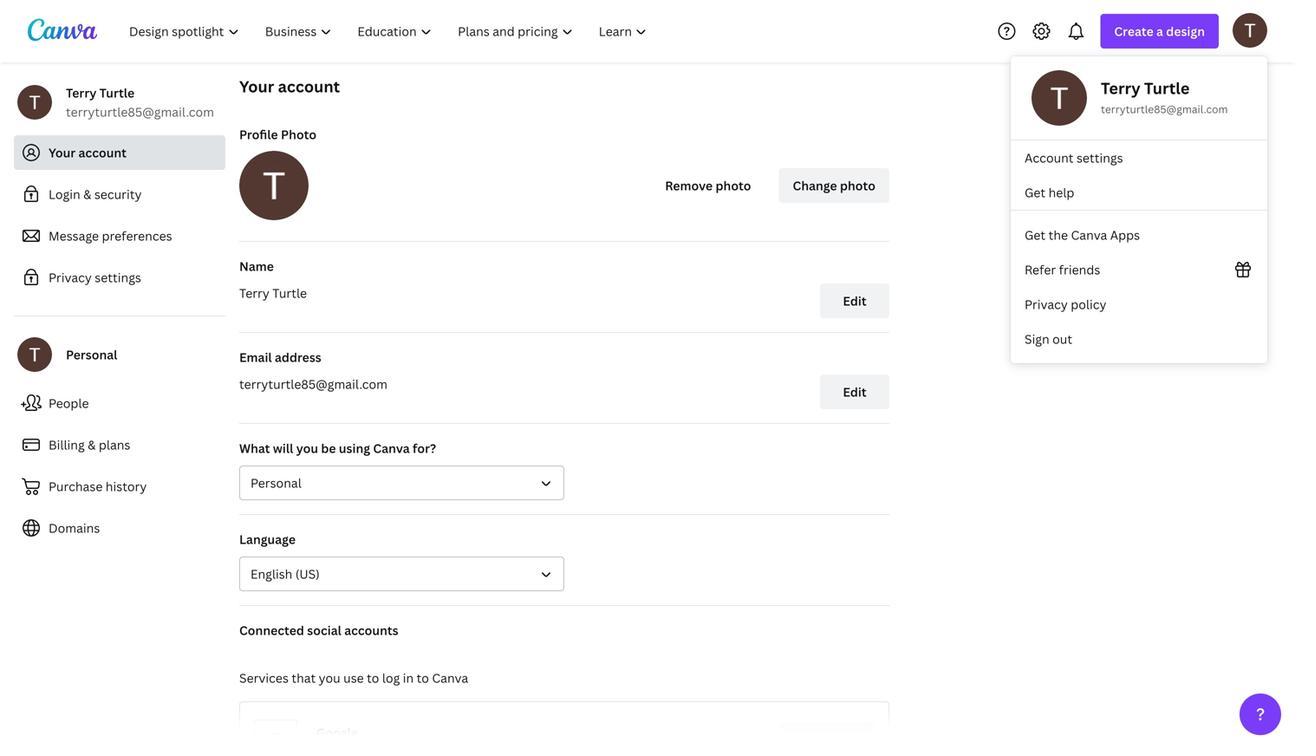 Task type: vqa. For each thing, say whether or not it's contained in the screenshot.
Personal to the right
yes



Task type: describe. For each thing, give the bounding box(es) containing it.
create a design button
[[1101, 14, 1219, 49]]

1 horizontal spatial turtle
[[273, 285, 307, 301]]

services that you use to log in to canva
[[239, 670, 469, 687]]

the
[[1049, 227, 1069, 243]]

for?
[[413, 440, 436, 457]]

account settings
[[1025, 150, 1124, 166]]

Language: English (US) button
[[239, 557, 565, 592]]

english (us)
[[251, 566, 320, 582]]

(us)
[[296, 566, 320, 582]]

address
[[275, 349, 322, 366]]

email address
[[239, 349, 322, 366]]

terryturtle85@gmail.com inside terry turtle menu
[[1102, 102, 1229, 116]]

email
[[239, 349, 272, 366]]

design
[[1167, 23, 1206, 39]]

will
[[273, 440, 293, 457]]

friends
[[1060, 262, 1101, 278]]

list containing account settings
[[1011, 141, 1268, 210]]

remove
[[665, 177, 713, 194]]

social
[[307, 622, 342, 639]]

purchase
[[49, 478, 103, 495]]

create a design
[[1115, 23, 1206, 39]]

refer friends link
[[1011, 252, 1268, 287]]

apps
[[1111, 227, 1141, 243]]

account
[[1025, 150, 1074, 166]]

privacy for privacy policy
[[1025, 296, 1068, 313]]

what
[[239, 440, 270, 457]]

get help button
[[1011, 175, 1268, 210]]

privacy settings link
[[14, 260, 226, 295]]

what will you be using canva for?
[[239, 440, 436, 457]]

1 horizontal spatial terry
[[239, 285, 270, 301]]

people link
[[14, 386, 226, 421]]

billing & plans link
[[14, 428, 226, 462]]

turtle inside terry turtle menu
[[1145, 78, 1190, 99]]

purchase history link
[[14, 469, 226, 504]]

sign out button
[[1011, 322, 1268, 356]]

remove photo
[[665, 177, 752, 194]]

change
[[793, 177, 838, 194]]

services
[[239, 670, 289, 687]]

domains
[[49, 520, 100, 536]]

privacy policy link
[[1011, 287, 1268, 322]]

get the canva apps link
[[1011, 218, 1268, 252]]

edit for terryturtle85@gmail.com
[[843, 384, 867, 400]]

0 horizontal spatial canva
[[373, 440, 410, 457]]

log
[[382, 670, 400, 687]]

get help
[[1025, 184, 1075, 201]]

sign
[[1025, 331, 1050, 347]]

a
[[1157, 23, 1164, 39]]

0 horizontal spatial terry
[[66, 85, 97, 101]]

login & security link
[[14, 177, 226, 212]]

that
[[292, 670, 316, 687]]

login & security
[[49, 186, 142, 203]]

sign out
[[1025, 331, 1073, 347]]

1 horizontal spatial your
[[239, 76, 274, 97]]

security
[[94, 186, 142, 203]]

refer friends
[[1025, 262, 1101, 278]]

terry turtle
[[239, 285, 307, 301]]

remove photo button
[[652, 168, 765, 203]]

you for will
[[296, 440, 318, 457]]

english
[[251, 566, 293, 582]]

disconnect button
[[780, 723, 875, 749]]

out
[[1053, 331, 1073, 347]]

create
[[1115, 23, 1154, 39]]

settings for privacy settings
[[95, 269, 141, 286]]

disconnect
[[794, 732, 861, 749]]

policy
[[1071, 296, 1107, 313]]

change photo
[[793, 177, 876, 194]]



Task type: locate. For each thing, give the bounding box(es) containing it.
get
[[1025, 184, 1046, 201], [1025, 227, 1046, 243]]

account up login & security
[[79, 144, 127, 161]]

terryturtle85@gmail.com down the address
[[239, 376, 388, 392]]

your account up login & security
[[49, 144, 127, 161]]

settings
[[1077, 150, 1124, 166], [95, 269, 141, 286]]

list containing get the canva apps
[[1011, 218, 1268, 356]]

2 to from the left
[[417, 670, 429, 687]]

Personal button
[[239, 466, 565, 500]]

0 vertical spatial edit
[[843, 293, 867, 309]]

1 vertical spatial list
[[1011, 218, 1268, 356]]

0 vertical spatial account
[[278, 76, 340, 97]]

terry turtle terryturtle85@gmail.com inside terry turtle menu
[[1102, 78, 1229, 116]]

1 horizontal spatial terry turtle terryturtle85@gmail.com
[[1102, 78, 1229, 116]]

edit for terry turtle
[[843, 293, 867, 309]]

1 vertical spatial you
[[319, 670, 341, 687]]

your
[[239, 76, 274, 97], [49, 144, 76, 161]]

to left log in the left bottom of the page
[[367, 670, 379, 687]]

edit button
[[821, 284, 890, 318], [821, 375, 890, 409]]

edit button for terry turtle
[[821, 284, 890, 318]]

1 horizontal spatial photo
[[840, 177, 876, 194]]

& for login
[[83, 186, 91, 203]]

in
[[403, 670, 414, 687]]

settings down "message preferences" "link" on the left top of the page
[[95, 269, 141, 286]]

connected
[[239, 622, 304, 639]]

1 list from the top
[[1011, 141, 1268, 210]]

2 horizontal spatial turtle
[[1145, 78, 1190, 99]]

0 vertical spatial privacy
[[49, 269, 92, 286]]

0 horizontal spatial terryturtle85@gmail.com
[[66, 104, 214, 120]]

account up photo
[[278, 76, 340, 97]]

terry
[[1102, 78, 1141, 99], [66, 85, 97, 101], [239, 285, 270, 301]]

connected social accounts
[[239, 622, 399, 639]]

your account up photo
[[239, 76, 340, 97]]

1 horizontal spatial to
[[417, 670, 429, 687]]

0 vertical spatial list
[[1011, 141, 1268, 210]]

top level navigation element
[[118, 14, 662, 49]]

terry turtle terryturtle85@gmail.com up 'your account' link
[[66, 85, 214, 120]]

terryturtle85@gmail.com up 'your account' link
[[66, 104, 214, 120]]

privacy inside "privacy policy" link
[[1025, 296, 1068, 313]]

profile photo
[[239, 126, 317, 143]]

get the canva apps
[[1025, 227, 1141, 243]]

turtle down "a"
[[1145, 78, 1190, 99]]

0 vertical spatial you
[[296, 440, 318, 457]]

2 horizontal spatial terry
[[1102, 78, 1141, 99]]

2 photo from the left
[[840, 177, 876, 194]]

message
[[49, 228, 99, 244]]

help
[[1049, 184, 1075, 201]]

account
[[278, 76, 340, 97], [79, 144, 127, 161]]

your up login
[[49, 144, 76, 161]]

0 horizontal spatial your
[[49, 144, 76, 161]]

terry inside menu
[[1102, 78, 1141, 99]]

language
[[239, 531, 296, 548]]

0 horizontal spatial to
[[367, 670, 379, 687]]

photo right change
[[840, 177, 876, 194]]

0 vertical spatial your
[[239, 76, 274, 97]]

get left help
[[1025, 184, 1046, 201]]

domains link
[[14, 511, 226, 546]]

login
[[49, 186, 80, 203]]

1 horizontal spatial account
[[278, 76, 340, 97]]

turtle
[[1145, 78, 1190, 99], [99, 85, 135, 101], [273, 285, 307, 301]]

people
[[49, 395, 89, 412]]

photo for remove photo
[[716, 177, 752, 194]]

terryturtle85@gmail.com up account settings link
[[1102, 102, 1229, 116]]

settings right account
[[1077, 150, 1124, 166]]

2 vertical spatial canva
[[432, 670, 469, 687]]

&
[[83, 186, 91, 203], [88, 437, 96, 453]]

canva left for? at bottom left
[[373, 440, 410, 457]]

1 vertical spatial privacy
[[1025, 296, 1068, 313]]

photo for change photo
[[840, 177, 876, 194]]

0 horizontal spatial turtle
[[99, 85, 135, 101]]

account settings link
[[1011, 141, 1268, 175]]

0 horizontal spatial personal
[[66, 347, 117, 363]]

to
[[367, 670, 379, 687], [417, 670, 429, 687]]

1 vertical spatial your account
[[49, 144, 127, 161]]

message preferences
[[49, 228, 172, 244]]

terry up 'your account' link
[[66, 85, 97, 101]]

1 edit from the top
[[843, 293, 867, 309]]

1 vertical spatial edit button
[[821, 375, 890, 409]]

privacy policy
[[1025, 296, 1107, 313]]

canva right in
[[432, 670, 469, 687]]

0 horizontal spatial photo
[[716, 177, 752, 194]]

canva inside terry turtle menu
[[1072, 227, 1108, 243]]

be
[[321, 440, 336, 457]]

0 vertical spatial edit button
[[821, 284, 890, 318]]

settings inside terry turtle menu
[[1077, 150, 1124, 166]]

terryturtle85@gmail.com
[[1102, 102, 1229, 116], [66, 104, 214, 120], [239, 376, 388, 392]]

0 vertical spatial canva
[[1072, 227, 1108, 243]]

0 vertical spatial &
[[83, 186, 91, 203]]

turtle up 'your account' link
[[99, 85, 135, 101]]

billing & plans
[[49, 437, 130, 453]]

2 edit button from the top
[[821, 375, 890, 409]]

canva
[[1072, 227, 1108, 243], [373, 440, 410, 457], [432, 670, 469, 687]]

1 vertical spatial settings
[[95, 269, 141, 286]]

1 vertical spatial your
[[49, 144, 76, 161]]

1 to from the left
[[367, 670, 379, 687]]

canva right the
[[1072, 227, 1108, 243]]

terry turtle image
[[1233, 13, 1268, 47]]

1 photo from the left
[[716, 177, 752, 194]]

personal up people
[[66, 347, 117, 363]]

privacy up sign out
[[1025, 296, 1068, 313]]

privacy inside privacy settings link
[[49, 269, 92, 286]]

profile
[[239, 126, 278, 143]]

0 horizontal spatial privacy
[[49, 269, 92, 286]]

to right in
[[417, 670, 429, 687]]

1 vertical spatial canva
[[373, 440, 410, 457]]

privacy for privacy settings
[[49, 269, 92, 286]]

0 horizontal spatial account
[[79, 144, 127, 161]]

2 horizontal spatial terryturtle85@gmail.com
[[1102, 102, 1229, 116]]

2 horizontal spatial canva
[[1072, 227, 1108, 243]]

0 vertical spatial personal
[[66, 347, 117, 363]]

0 horizontal spatial settings
[[95, 269, 141, 286]]

1 horizontal spatial your account
[[239, 76, 340, 97]]

personal
[[66, 347, 117, 363], [251, 475, 302, 491]]

your account
[[239, 76, 340, 97], [49, 144, 127, 161]]

personal inside button
[[251, 475, 302, 491]]

personal down will
[[251, 475, 302, 491]]

1 horizontal spatial privacy
[[1025, 296, 1068, 313]]

you for that
[[319, 670, 341, 687]]

0 horizontal spatial terry turtle terryturtle85@gmail.com
[[66, 85, 214, 120]]

get inside button
[[1025, 184, 1046, 201]]

settings for account settings
[[1077, 150, 1124, 166]]

refer
[[1025, 262, 1057, 278]]

1 horizontal spatial canva
[[432, 670, 469, 687]]

terry turtle terryturtle85@gmail.com down "a"
[[1102, 78, 1229, 116]]

photo
[[281, 126, 317, 143]]

photo right remove
[[716, 177, 752, 194]]

accounts
[[345, 622, 399, 639]]

preferences
[[102, 228, 172, 244]]

get for get the canva apps
[[1025, 227, 1046, 243]]

0 horizontal spatial your account
[[49, 144, 127, 161]]

1 horizontal spatial terryturtle85@gmail.com
[[239, 376, 388, 392]]

1 vertical spatial edit
[[843, 384, 867, 400]]

privacy down 'message'
[[49, 269, 92, 286]]

privacy settings
[[49, 269, 141, 286]]

you left use
[[319, 670, 341, 687]]

2 get from the top
[[1025, 227, 1046, 243]]

list
[[1011, 141, 1268, 210], [1011, 218, 1268, 356]]

1 vertical spatial account
[[79, 144, 127, 161]]

plans
[[99, 437, 130, 453]]

message preferences link
[[14, 219, 226, 253]]

your inside 'your account' link
[[49, 144, 76, 161]]

your up profile
[[239, 76, 274, 97]]

0 vertical spatial settings
[[1077, 150, 1124, 166]]

& for billing
[[88, 437, 96, 453]]

you left be
[[296, 440, 318, 457]]

1 horizontal spatial personal
[[251, 475, 302, 491]]

billing
[[49, 437, 85, 453]]

1 get from the top
[[1025, 184, 1046, 201]]

privacy
[[49, 269, 92, 286], [1025, 296, 1068, 313]]

terry down name
[[239, 285, 270, 301]]

google disconnect
[[317, 725, 861, 749]]

edit
[[843, 293, 867, 309], [843, 384, 867, 400]]

turtle down name
[[273, 285, 307, 301]]

1 vertical spatial get
[[1025, 227, 1046, 243]]

2 edit from the top
[[843, 384, 867, 400]]

use
[[344, 670, 364, 687]]

& left plans
[[88, 437, 96, 453]]

change photo button
[[779, 168, 890, 203]]

using
[[339, 440, 370, 457]]

0 vertical spatial get
[[1025, 184, 1046, 201]]

terry turtle menu
[[1011, 56, 1268, 363]]

edit button for terryturtle85@gmail.com
[[821, 375, 890, 409]]

1 edit button from the top
[[821, 284, 890, 318]]

your account link
[[14, 135, 226, 170]]

photo
[[716, 177, 752, 194], [840, 177, 876, 194]]

history
[[106, 478, 147, 495]]

1 vertical spatial personal
[[251, 475, 302, 491]]

1 vertical spatial &
[[88, 437, 96, 453]]

2 list from the top
[[1011, 218, 1268, 356]]

0 vertical spatial your account
[[239, 76, 340, 97]]

name
[[239, 258, 274, 275]]

terry down create
[[1102, 78, 1141, 99]]

purchase history
[[49, 478, 147, 495]]

1 horizontal spatial settings
[[1077, 150, 1124, 166]]

get left the
[[1025, 227, 1046, 243]]

you
[[296, 440, 318, 457], [319, 670, 341, 687]]

google
[[317, 725, 358, 741]]

& right login
[[83, 186, 91, 203]]

terry turtle terryturtle85@gmail.com
[[1102, 78, 1229, 116], [66, 85, 214, 120]]

get for get help
[[1025, 184, 1046, 201]]



